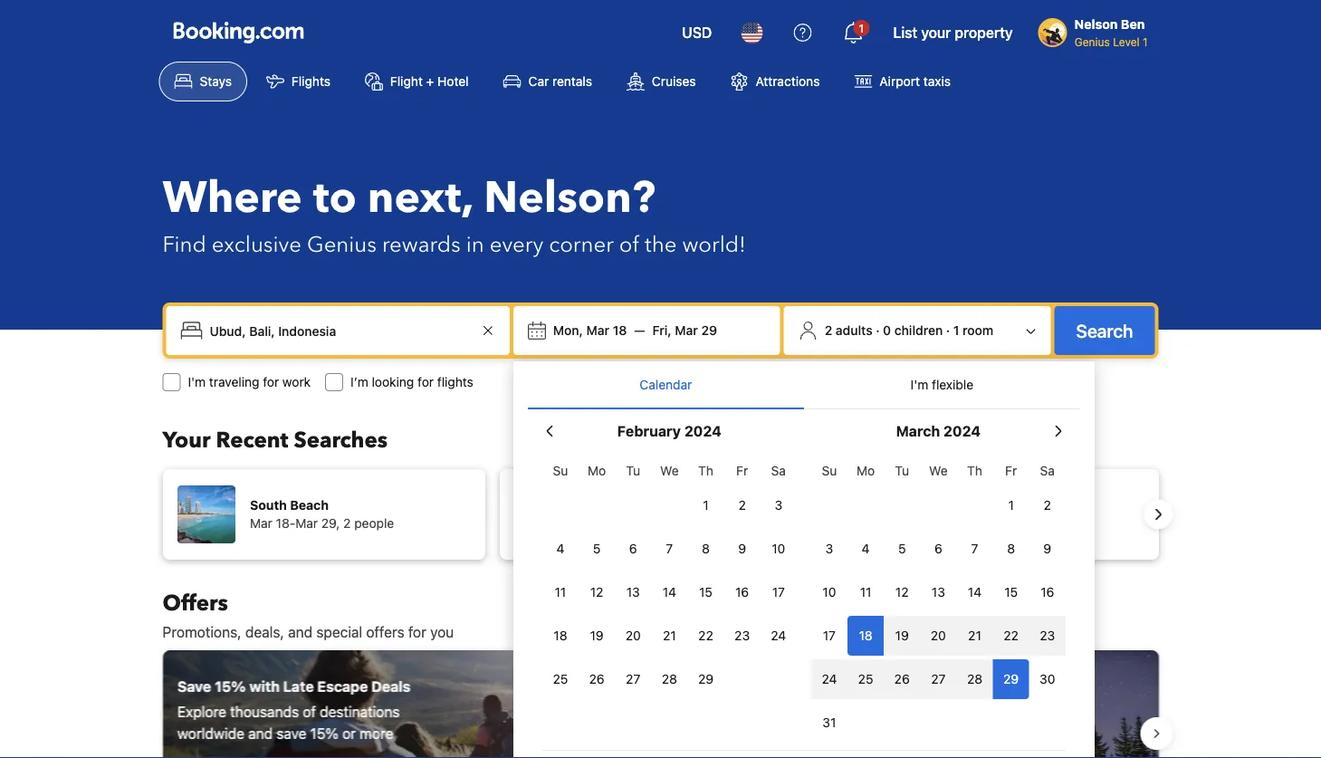 Task type: describe. For each thing, give the bounding box(es) containing it.
6 March 2024 checkbox
[[921, 529, 957, 569]]

2 February 2024 checkbox
[[724, 486, 761, 525]]

recent
[[216, 425, 289, 455]]

list
[[893, 24, 918, 41]]

grid for march
[[811, 453, 1066, 743]]

27 for 27 checkbox
[[931, 672, 946, 687]]

2024 for march 2024
[[944, 423, 981, 440]]

12 for 12 march 2024 checkbox
[[896, 585, 909, 600]]

flight + hotel
[[390, 74, 469, 89]]

i'm for i'm flexible
[[911, 377, 929, 392]]

19 cell
[[884, 612, 921, 656]]

flights link
[[251, 62, 346, 101]]

21 March 2024 checkbox
[[957, 616, 993, 656]]

group of friends hiking in the mountains on a sunny day image
[[163, 650, 654, 758]]

17 for '17' option
[[823, 628, 836, 643]]

list your property
[[893, 24, 1013, 41]]

where to next, nelson? find exclusive genius rewards in every corner of the world!
[[163, 168, 746, 260]]

0
[[883, 323, 891, 338]]

flights
[[292, 74, 331, 89]]

traveling
[[209, 375, 259, 389]]

su for february
[[553, 463, 568, 478]]

stays link
[[159, 62, 247, 101]]

the
[[645, 230, 677, 260]]

23 for 23 march 2024 checkbox
[[1040, 628, 1055, 643]]

tab list containing calendar
[[528, 361, 1080, 410]]

18 cell
[[848, 612, 884, 656]]

where
[[163, 168, 302, 228]]

1 button
[[832, 11, 875, 54]]

and inside save 15% with late escape deals explore thousands of destinations worldwide and save 15% or more
[[248, 725, 272, 742]]

7 for 7 option
[[972, 541, 979, 556]]

4 for 4 "checkbox"
[[862, 541, 870, 556]]

2 · from the left
[[946, 323, 950, 338]]

genius inside nelson ben genius level 1
[[1075, 35, 1110, 48]]

grid for february
[[542, 453, 797, 699]]

offers
[[366, 624, 405, 641]]

15 for 15 march 2024 option
[[1005, 585, 1018, 600]]

save 15% with late escape deals explore thousands of destinations worldwide and save 15% or more
[[177, 678, 410, 742]]

3 for 3 march 2024 checkbox
[[826, 541, 834, 556]]

4 for 4 checkbox
[[557, 541, 565, 556]]

su for march
[[822, 463, 837, 478]]

7 February 2024 checkbox
[[652, 529, 688, 569]]

13 March 2024 checkbox
[[921, 572, 957, 612]]

13 February 2024 checkbox
[[615, 572, 652, 612]]

tu for march 2024
[[895, 463, 909, 478]]

29 cell
[[993, 656, 1030, 699]]

1 February 2024 checkbox
[[688, 486, 724, 525]]

2 adults · 0 children · 1 room
[[825, 323, 994, 338]]

car
[[529, 74, 549, 89]]

1 left list
[[859, 22, 864, 34]]

24 for 24 option
[[822, 672, 837, 687]]

children
[[895, 323, 943, 338]]

30
[[1040, 672, 1056, 687]]

february 2024
[[618, 423, 722, 440]]

and inside offers promotions, deals, and special offers for you
[[288, 624, 313, 641]]

2 March 2024 checkbox
[[1030, 486, 1066, 525]]

15 March 2024 checkbox
[[993, 572, 1030, 612]]

deals,
[[245, 624, 284, 641]]

24 cell
[[811, 656, 848, 699]]

9 for 9 march 2024 checkbox
[[1044, 541, 1052, 556]]

mon,
[[553, 323, 583, 338]]

for for looking
[[418, 375, 434, 389]]

14 February 2024 checkbox
[[652, 572, 688, 612]]

nelson ben genius level 1
[[1075, 17, 1148, 48]]

10 February 2024 checkbox
[[761, 529, 797, 569]]

to
[[313, 168, 357, 228]]

29 for 29 february 2024 checkbox
[[698, 672, 714, 687]]

region containing work, relax, or do a bit of both
[[148, 643, 1173, 758]]

we for february
[[660, 463, 679, 478]]

13 for 13 february 2024 checkbox
[[627, 585, 640, 600]]

5 for 5 february 2024 option
[[593, 541, 601, 556]]

29,
[[321, 516, 340, 531]]

flights
[[437, 375, 474, 389]]

south beach mar 18-mar 29, 2 people
[[250, 498, 394, 531]]

room
[[963, 323, 994, 338]]

11 for 11 february 2024 option
[[555, 585, 566, 600]]

february
[[618, 423, 681, 440]]

25 March 2024 checkbox
[[848, 659, 884, 699]]

16 for 16 march 2024 checkbox
[[1041, 585, 1055, 600]]

2 inside dropdown button
[[825, 323, 833, 338]]

1 left room
[[954, 323, 960, 338]]

explore
[[177, 703, 226, 721]]

28 cell
[[957, 656, 993, 699]]

th for february 2024
[[698, 463, 714, 478]]

you
[[430, 624, 454, 641]]

corner
[[549, 230, 614, 260]]

9 February 2024 checkbox
[[724, 529, 761, 569]]

march
[[896, 423, 940, 440]]

21 cell
[[957, 612, 993, 656]]

16 February 2024 checkbox
[[724, 572, 761, 612]]

nelson?
[[484, 168, 656, 228]]

with inside save 15% with late escape deals explore thousands of destinations worldwide and save 15% or more
[[249, 678, 279, 695]]

18 for 18 option
[[859, 628, 873, 643]]

mar down beach at the left of page
[[295, 516, 318, 531]]

for for traveling
[[263, 375, 279, 389]]

25 for 25 february 2024 checkbox
[[553, 672, 568, 687]]

rewards
[[382, 230, 461, 260]]

2 inside south beach mar 18-mar 29, 2 people
[[343, 516, 350, 531]]

12 March 2024 checkbox
[[884, 572, 921, 612]]

world!
[[682, 230, 746, 260]]

work,
[[683, 667, 724, 684]]

destinations
[[319, 703, 399, 721]]

save
[[177, 678, 211, 695]]

i'm traveling for work
[[188, 375, 311, 389]]

do
[[788, 667, 806, 684]]

rentals
[[553, 74, 592, 89]]

1 horizontal spatial 18
[[613, 323, 627, 338]]

properties
[[735, 692, 802, 710]]

23 March 2024 checkbox
[[1030, 616, 1066, 656]]

usd
[[682, 24, 712, 41]]

your
[[921, 24, 951, 41]]

3 March 2024 checkbox
[[811, 529, 848, 569]]

worldwide
[[177, 725, 244, 742]]

8 February 2024 checkbox
[[688, 529, 724, 569]]

4 March 2024 checkbox
[[848, 529, 884, 569]]

31 March 2024 checkbox
[[811, 703, 848, 743]]

stays
[[200, 74, 232, 89]]

escape
[[317, 678, 368, 695]]

i'm
[[351, 375, 368, 389]]

1 · from the left
[[876, 323, 880, 338]]

29 March 2024 checkbox
[[993, 659, 1030, 699]]

adults
[[836, 323, 873, 338]]

22 cell
[[993, 612, 1030, 656]]

airport taxis
[[880, 74, 951, 89]]

mon, mar 18 button
[[546, 314, 634, 347]]

19 March 2024 checkbox
[[884, 616, 921, 656]]

mar right mon,
[[587, 323, 610, 338]]

march 2024
[[896, 423, 981, 440]]

booking.com image
[[173, 22, 304, 43]]

property
[[955, 24, 1013, 41]]

offers
[[163, 588, 228, 618]]

20 cell
[[921, 612, 957, 656]]

28 February 2024 checkbox
[[652, 659, 688, 699]]

ben
[[1121, 17, 1145, 32]]

17 for "17" checkbox at the bottom right of the page
[[772, 585, 785, 600]]

usd button
[[671, 11, 723, 54]]

mar down south
[[250, 516, 272, 531]]

thousands
[[230, 703, 299, 721]]

11 March 2024 checkbox
[[848, 572, 884, 612]]

mo for february
[[588, 463, 606, 478]]

flight + hotel link
[[350, 62, 484, 101]]

bit
[[821, 667, 840, 684]]

fri,
[[653, 323, 672, 338]]

1 vertical spatial 15%
[[310, 725, 338, 742]]

18 February 2024 checkbox
[[542, 616, 579, 656]]

your recent searches
[[163, 425, 388, 455]]

3 February 2024 checkbox
[[761, 486, 797, 525]]

reduced
[[860, 714, 915, 731]]

+
[[426, 74, 434, 89]]

cruises
[[652, 74, 696, 89]]

13 for 13 option
[[932, 585, 946, 600]]

21 February 2024 checkbox
[[652, 616, 688, 656]]

calendar button
[[528, 361, 804, 409]]

14 for 14 march 2024 checkbox
[[968, 585, 982, 600]]

a photo of a couple standing in front of a cabin in a forest at night image
[[996, 650, 1159, 758]]

in
[[466, 230, 484, 260]]

offers promotions, deals, and special offers for you
[[163, 588, 454, 641]]

18-
[[275, 516, 295, 531]]

calendar
[[640, 377, 692, 392]]

22 March 2024 checkbox
[[993, 616, 1030, 656]]

6 for 6 option
[[629, 541, 637, 556]]

24 March 2024 checkbox
[[811, 659, 848, 699]]

promotions,
[[163, 624, 241, 641]]

2 8 from the left
[[1007, 541, 1015, 556]]

22 for 22 february 2024 checkbox
[[699, 628, 714, 643]]

2 inside 'checkbox'
[[1044, 498, 1052, 513]]

next,
[[368, 168, 473, 228]]

late
[[283, 678, 313, 695]]

work, relax, or do a bit of both browse properties offering extended stays, many with reduced monthly rates
[[683, 667, 915, 753]]

level
[[1113, 35, 1140, 48]]

search
[[1077, 320, 1134, 341]]



Task type: vqa. For each thing, say whether or not it's contained in the screenshot.


Task type: locate. For each thing, give the bounding box(es) containing it.
2 right 1 checkbox
[[1044, 498, 1052, 513]]

1 7 from the left
[[666, 541, 673, 556]]

7
[[666, 541, 673, 556], [972, 541, 979, 556]]

7 inside 7 option
[[972, 541, 979, 556]]

2 5 from the left
[[899, 541, 906, 556]]

2 15 from the left
[[1005, 585, 1018, 600]]

5
[[593, 541, 601, 556], [899, 541, 906, 556]]

14
[[663, 585, 677, 600], [968, 585, 982, 600]]

0 horizontal spatial fr
[[737, 463, 748, 478]]

special
[[316, 624, 362, 641]]

genius down "nelson"
[[1075, 35, 1110, 48]]

0 horizontal spatial 20
[[626, 628, 641, 643]]

1 inside nelson ben genius level 1
[[1143, 35, 1148, 48]]

1 22 from the left
[[699, 628, 714, 643]]

we down the february 2024
[[660, 463, 679, 478]]

1 horizontal spatial 16
[[1041, 585, 1055, 600]]

12
[[590, 585, 604, 600], [896, 585, 909, 600]]

or left do
[[770, 667, 785, 684]]

0 horizontal spatial 10
[[772, 541, 786, 556]]

1 20 from the left
[[626, 628, 641, 643]]

23 inside checkbox
[[735, 628, 750, 643]]

2 su from the left
[[822, 463, 837, 478]]

fr up 2 option
[[737, 463, 748, 478]]

24 February 2024 checkbox
[[761, 616, 797, 656]]

1 grid from the left
[[542, 453, 797, 699]]

0 horizontal spatial 18
[[554, 628, 567, 643]]

1 horizontal spatial with
[[829, 714, 857, 731]]

22 for 22 march 2024 option
[[1004, 628, 1019, 643]]

2 adults · 0 children · 1 room button
[[791, 313, 1044, 348]]

cruises link
[[611, 62, 712, 101]]

1 March 2024 checkbox
[[993, 486, 1030, 525]]

1 we from the left
[[660, 463, 679, 478]]

genius down to
[[307, 230, 377, 260]]

1 horizontal spatial fr
[[1006, 463, 1017, 478]]

1 left 2 'checkbox'
[[1009, 498, 1014, 513]]

of left the
[[619, 230, 640, 260]]

0 horizontal spatial 9
[[738, 541, 746, 556]]

1 horizontal spatial grid
[[811, 453, 1066, 743]]

flight
[[390, 74, 423, 89]]

14 inside checkbox
[[968, 585, 982, 600]]

2 inside option
[[739, 498, 746, 513]]

1 mo from the left
[[588, 463, 606, 478]]

12 right 11 march 2024 checkbox
[[896, 585, 909, 600]]

1 vertical spatial of
[[844, 667, 858, 684]]

0 horizontal spatial 15
[[699, 585, 713, 600]]

genius inside where to next, nelson? find exclusive genius rewards in every corner of the world!
[[307, 230, 377, 260]]

0 vertical spatial genius
[[1075, 35, 1110, 48]]

1 26 from the left
[[589, 672, 605, 687]]

mar
[[587, 323, 610, 338], [675, 323, 698, 338], [250, 516, 272, 531], [295, 516, 318, 531]]

your account menu nelson ben genius level 1 element
[[1039, 8, 1155, 50]]

0 horizontal spatial 25
[[553, 672, 568, 687]]

1 horizontal spatial 2024
[[944, 423, 981, 440]]

18 left 19 february 2024 "checkbox"
[[554, 628, 567, 643]]

4 right 3 march 2024 checkbox
[[862, 541, 870, 556]]

21 inside checkbox
[[663, 628, 676, 643]]

25 left 26 february 2024 'option'
[[553, 672, 568, 687]]

26 right both
[[895, 672, 910, 687]]

3 inside checkbox
[[826, 541, 834, 556]]

20 March 2024 checkbox
[[921, 616, 957, 656]]

11 inside option
[[555, 585, 566, 600]]

11 for 11 march 2024 checkbox
[[860, 585, 872, 600]]

1 horizontal spatial 6
[[935, 541, 943, 556]]

tu for february 2024
[[626, 463, 640, 478]]

su
[[553, 463, 568, 478], [822, 463, 837, 478]]

7 inside 7 checkbox
[[666, 541, 673, 556]]

27 cell
[[921, 656, 957, 699]]

0 vertical spatial 17
[[772, 585, 785, 600]]

6 February 2024 checkbox
[[615, 529, 652, 569]]

1 horizontal spatial 10
[[823, 585, 836, 600]]

24 inside 24 february 2024 checkbox
[[771, 628, 786, 643]]

1 horizontal spatial of
[[619, 230, 640, 260]]

10 March 2024 checkbox
[[811, 572, 848, 612]]

i'm left flexible
[[911, 377, 929, 392]]

0 horizontal spatial 14
[[663, 585, 677, 600]]

1 horizontal spatial and
[[288, 624, 313, 641]]

28 for 28 march 2024 option
[[967, 672, 983, 687]]

25 February 2024 checkbox
[[542, 659, 579, 699]]

2 sa from the left
[[1040, 463, 1055, 478]]

we down march 2024
[[929, 463, 948, 478]]

22 inside option
[[1004, 628, 1019, 643]]

sa up 3 february 2024 option
[[771, 463, 786, 478]]

0 horizontal spatial 22
[[699, 628, 714, 643]]

29 right 28 march 2024 option
[[1004, 672, 1019, 687]]

2 horizontal spatial of
[[844, 667, 858, 684]]

20 inside checkbox
[[931, 628, 946, 643]]

12 February 2024 checkbox
[[579, 572, 615, 612]]

sa for february 2024
[[771, 463, 786, 478]]

1 horizontal spatial 21
[[968, 628, 982, 643]]

1 12 from the left
[[590, 585, 604, 600]]

14 left 15 option
[[663, 585, 677, 600]]

search button
[[1055, 306, 1155, 355]]

10 left 11 march 2024 checkbox
[[823, 585, 836, 600]]

6 for 6 option
[[935, 541, 943, 556]]

1 16 from the left
[[736, 585, 749, 600]]

rates
[[739, 736, 772, 753]]

0 horizontal spatial 28
[[662, 672, 677, 687]]

and down thousands
[[248, 725, 272, 742]]

29 right fri,
[[702, 323, 717, 338]]

with up thousands
[[249, 678, 279, 695]]

15 right 14 march 2024 checkbox
[[1005, 585, 1018, 600]]

11 inside checkbox
[[860, 585, 872, 600]]

14 inside option
[[663, 585, 677, 600]]

nelson
[[1075, 17, 1118, 32]]

1 horizontal spatial 23
[[1040, 628, 1055, 643]]

2 we from the left
[[929, 463, 948, 478]]

2 horizontal spatial 18
[[859, 628, 873, 643]]

5 March 2024 checkbox
[[884, 529, 921, 569]]

9 inside option
[[738, 541, 746, 556]]

20 inside option
[[626, 628, 641, 643]]

29 up browse
[[698, 672, 714, 687]]

2 25 from the left
[[858, 672, 874, 687]]

—
[[634, 323, 645, 338]]

7 March 2024 checkbox
[[957, 529, 993, 569]]

2 right 1 february 2024 checkbox
[[739, 498, 746, 513]]

14 March 2024 checkbox
[[957, 572, 993, 612]]

3 for 3 february 2024 option
[[775, 498, 783, 513]]

1 horizontal spatial 11
[[860, 585, 872, 600]]

i'm flexible
[[911, 377, 974, 392]]

or down the destinations
[[342, 725, 356, 742]]

8 March 2024 checkbox
[[993, 529, 1030, 569]]

0 horizontal spatial 15%
[[214, 678, 245, 695]]

7 for 7 checkbox
[[666, 541, 673, 556]]

next image
[[1148, 504, 1170, 525]]

for left "flights"
[[418, 375, 434, 389]]

of inside where to next, nelson? find exclusive genius rewards in every corner of the world!
[[619, 230, 640, 260]]

0 horizontal spatial 4
[[557, 541, 565, 556]]

or inside save 15% with late escape deals explore thousands of destinations worldwide and save 15% or more
[[342, 725, 356, 742]]

extended
[[683, 714, 744, 731]]

i'm left traveling
[[188, 375, 206, 389]]

i'm for i'm traveling for work
[[188, 375, 206, 389]]

17
[[772, 585, 785, 600], [823, 628, 836, 643]]

beach
[[290, 498, 328, 513]]

1 horizontal spatial th
[[967, 463, 983, 478]]

and
[[288, 624, 313, 641], [248, 725, 272, 742]]

27 for 27 "option"
[[626, 672, 641, 687]]

1 horizontal spatial or
[[770, 667, 785, 684]]

2024 right the march
[[944, 423, 981, 440]]

18 for 18 february 2024 checkbox
[[554, 628, 567, 643]]

1 14 from the left
[[663, 585, 677, 600]]

1 inside checkbox
[[1009, 498, 1014, 513]]

18 right '17' option
[[859, 628, 873, 643]]

24 right a
[[822, 672, 837, 687]]

29 inside option
[[1004, 672, 1019, 687]]

tab list
[[528, 361, 1080, 410]]

1 sa from the left
[[771, 463, 786, 478]]

0 horizontal spatial mo
[[588, 463, 606, 478]]

18 inside checkbox
[[554, 628, 567, 643]]

2 19 from the left
[[896, 628, 909, 643]]

23 right 22 february 2024 checkbox
[[735, 628, 750, 643]]

22 right 21 checkbox on the bottom
[[699, 628, 714, 643]]

0 horizontal spatial th
[[698, 463, 714, 478]]

fr
[[737, 463, 748, 478], [1006, 463, 1017, 478]]

8 left '9 february 2024' option
[[702, 541, 710, 556]]

2 grid from the left
[[811, 453, 1066, 743]]

1 horizontal spatial 26
[[895, 672, 910, 687]]

29 for 29 option
[[1004, 672, 1019, 687]]

and right deals,
[[288, 624, 313, 641]]

1 28 from the left
[[662, 672, 677, 687]]

1 vertical spatial 3
[[826, 541, 834, 556]]

6 right 5 february 2024 option
[[629, 541, 637, 556]]

2024 for february 2024
[[685, 423, 722, 440]]

4 February 2024 checkbox
[[542, 529, 579, 569]]

0 horizontal spatial tu
[[626, 463, 640, 478]]

31
[[823, 715, 836, 730]]

3 left 4 "checkbox"
[[826, 541, 834, 556]]

23 right 22 march 2024 option
[[1040, 628, 1055, 643]]

2 7 from the left
[[972, 541, 979, 556]]

6 inside option
[[935, 541, 943, 556]]

8
[[702, 541, 710, 556], [1007, 541, 1015, 556]]

5 right 4 checkbox
[[593, 541, 601, 556]]

1 horizontal spatial 22
[[1004, 628, 1019, 643]]

13 right 12 option
[[627, 585, 640, 600]]

of inside the work, relax, or do a bit of both browse properties offering extended stays, many with reduced monthly rates
[[844, 667, 858, 684]]

23 cell
[[1030, 612, 1066, 656]]

18
[[613, 323, 627, 338], [554, 628, 567, 643], [859, 628, 873, 643]]

0 vertical spatial with
[[249, 678, 279, 695]]

su up 3 march 2024 checkbox
[[822, 463, 837, 478]]

27 right 26 february 2024 'option'
[[626, 672, 641, 687]]

2 27 from the left
[[931, 672, 946, 687]]

16 right 15 march 2024 option
[[1041, 585, 1055, 600]]

18 left —
[[613, 323, 627, 338]]

22
[[699, 628, 714, 643], [1004, 628, 1019, 643]]

12 inside checkbox
[[896, 585, 909, 600]]

0 vertical spatial 10
[[772, 541, 786, 556]]

9 March 2024 checkbox
[[1030, 529, 1066, 569]]

of inside save 15% with late escape deals explore thousands of destinations worldwide and save 15% or more
[[302, 703, 316, 721]]

16 for the 16 checkbox
[[736, 585, 749, 600]]

25 for 25 option
[[858, 672, 874, 687]]

mon, mar 18 — fri, mar 29
[[553, 323, 717, 338]]

2 4 from the left
[[862, 541, 870, 556]]

attractions
[[756, 74, 820, 89]]

4 left 5 february 2024 option
[[557, 541, 565, 556]]

1 vertical spatial 24
[[822, 672, 837, 687]]

more
[[359, 725, 393, 742]]

1 horizontal spatial 14
[[968, 585, 982, 600]]

tu down february
[[626, 463, 640, 478]]

work
[[283, 375, 311, 389]]

region containing south beach
[[148, 462, 1173, 567]]

10 right '9 february 2024' option
[[772, 541, 786, 556]]

2 9 from the left
[[1044, 541, 1052, 556]]

both
[[861, 667, 894, 684]]

26 February 2024 checkbox
[[579, 659, 615, 699]]

14 left 15 march 2024 option
[[968, 585, 982, 600]]

attractions link
[[715, 62, 835, 101]]

list your property link
[[883, 11, 1024, 54]]

mar right fri,
[[675, 323, 698, 338]]

21 right 20 february 2024 option
[[663, 628, 676, 643]]

26 inside 26 february 2024 'option'
[[589, 672, 605, 687]]

26 March 2024 checkbox
[[884, 659, 921, 699]]

19 inside checkbox
[[896, 628, 909, 643]]

·
[[876, 323, 880, 338], [946, 323, 950, 338]]

17 inside checkbox
[[772, 585, 785, 600]]

19
[[590, 628, 604, 643], [896, 628, 909, 643]]

0 vertical spatial or
[[770, 667, 785, 684]]

23 for 23 february 2024 checkbox
[[735, 628, 750, 643]]

1 horizontal spatial 27
[[931, 672, 946, 687]]

21 right 20 march 2024 checkbox
[[968, 628, 982, 643]]

1 horizontal spatial 28
[[967, 672, 983, 687]]

13 inside checkbox
[[627, 585, 640, 600]]

mo up 4 "checkbox"
[[857, 463, 875, 478]]

1 tu from the left
[[626, 463, 640, 478]]

22 February 2024 checkbox
[[688, 616, 724, 656]]

9 inside checkbox
[[1044, 541, 1052, 556]]

28 left work,
[[662, 672, 677, 687]]

25 cell
[[848, 656, 884, 699]]

fr for march 2024
[[1006, 463, 1017, 478]]

4 inside "checkbox"
[[862, 541, 870, 556]]

th for march 2024
[[967, 463, 983, 478]]

9
[[738, 541, 746, 556], [1044, 541, 1052, 556]]

· left 0
[[876, 323, 880, 338]]

25 inside 25 option
[[858, 672, 874, 687]]

5 inside option
[[593, 541, 601, 556]]

1 horizontal spatial 8
[[1007, 541, 1015, 556]]

6 inside option
[[629, 541, 637, 556]]

1 horizontal spatial 25
[[858, 672, 874, 687]]

12 for 12 option
[[590, 585, 604, 600]]

1 15 from the left
[[699, 585, 713, 600]]

0 horizontal spatial 13
[[627, 585, 640, 600]]

1 horizontal spatial 15%
[[310, 725, 338, 742]]

20 left 21 checkbox on the bottom
[[626, 628, 641, 643]]

2 th from the left
[[967, 463, 983, 478]]

hotel
[[438, 74, 469, 89]]

people
[[354, 516, 394, 531]]

1 th from the left
[[698, 463, 714, 478]]

16 March 2024 checkbox
[[1030, 572, 1066, 612]]

0 vertical spatial 24
[[771, 628, 786, 643]]

2 21 from the left
[[968, 628, 982, 643]]

12 right 11 february 2024 option
[[590, 585, 604, 600]]

1 horizontal spatial 17
[[823, 628, 836, 643]]

14 for 14 option
[[663, 585, 677, 600]]

1 horizontal spatial we
[[929, 463, 948, 478]]

2 28 from the left
[[967, 672, 983, 687]]

0 horizontal spatial sa
[[771, 463, 786, 478]]

1 horizontal spatial 19
[[896, 628, 909, 643]]

28 inside cell
[[967, 672, 983, 687]]

0 horizontal spatial 16
[[736, 585, 749, 600]]

0 horizontal spatial 26
[[589, 672, 605, 687]]

1
[[859, 22, 864, 34], [1143, 35, 1148, 48], [954, 323, 960, 338], [703, 498, 709, 513], [1009, 498, 1014, 513]]

5 February 2024 checkbox
[[579, 529, 615, 569]]

6 right 5 checkbox
[[935, 541, 943, 556]]

25 inside 25 february 2024 checkbox
[[553, 672, 568, 687]]

genius
[[1075, 35, 1110, 48], [307, 230, 377, 260]]

28 March 2024 checkbox
[[957, 659, 993, 699]]

16 inside checkbox
[[736, 585, 749, 600]]

airport taxis link
[[839, 62, 967, 101]]

20 left 21 march 2024 'checkbox'
[[931, 628, 946, 643]]

0 horizontal spatial su
[[553, 463, 568, 478]]

19 right 18 option
[[896, 628, 909, 643]]

21 for 21 checkbox on the bottom
[[663, 628, 676, 643]]

0 vertical spatial and
[[288, 624, 313, 641]]

2 14 from the left
[[968, 585, 982, 600]]

exclusive
[[212, 230, 302, 260]]

0 horizontal spatial ·
[[876, 323, 880, 338]]

20 February 2024 checkbox
[[615, 616, 652, 656]]

fri, mar 29 button
[[645, 314, 725, 347]]

15%
[[214, 678, 245, 695], [310, 725, 338, 742]]

1 horizontal spatial sa
[[1040, 463, 1055, 478]]

0 horizontal spatial 19
[[590, 628, 604, 643]]

26 for 26 march 2024 option
[[895, 672, 910, 687]]

1 vertical spatial 10
[[823, 585, 836, 600]]

1 horizontal spatial 12
[[896, 585, 909, 600]]

27 left 28 march 2024 option
[[931, 672, 946, 687]]

0 vertical spatial 15%
[[214, 678, 245, 695]]

24 right 23 february 2024 checkbox
[[771, 628, 786, 643]]

2 vertical spatial of
[[302, 703, 316, 721]]

15 for 15 option
[[699, 585, 713, 600]]

25 right bit
[[858, 672, 874, 687]]

1 horizontal spatial 3
[[826, 541, 834, 556]]

1 6 from the left
[[629, 541, 637, 556]]

2 16 from the left
[[1041, 585, 1055, 600]]

1 horizontal spatial genius
[[1075, 35, 1110, 48]]

1 27 from the left
[[626, 672, 641, 687]]

1 vertical spatial with
[[829, 714, 857, 731]]

11 left 12 option
[[555, 585, 566, 600]]

1 19 from the left
[[590, 628, 604, 643]]

1 horizontal spatial 4
[[862, 541, 870, 556]]

of
[[619, 230, 640, 260], [844, 667, 858, 684], [302, 703, 316, 721]]

23 inside checkbox
[[1040, 628, 1055, 643]]

20 for 20 march 2024 checkbox
[[931, 628, 946, 643]]

every
[[490, 230, 544, 260]]

17 March 2024 checkbox
[[811, 616, 848, 656]]

26 cell
[[884, 656, 921, 699]]

2 fr from the left
[[1006, 463, 1017, 478]]

29 February 2024 checkbox
[[688, 659, 724, 699]]

0 horizontal spatial 27
[[626, 672, 641, 687]]

23 February 2024 checkbox
[[724, 616, 761, 656]]

24
[[771, 628, 786, 643], [822, 672, 837, 687]]

1 right level
[[1143, 35, 1148, 48]]

offering
[[806, 692, 857, 710]]

th down march 2024
[[967, 463, 983, 478]]

3 right 2 option
[[775, 498, 783, 513]]

0 horizontal spatial 3
[[775, 498, 783, 513]]

grid
[[542, 453, 797, 699], [811, 453, 1066, 743]]

1 su from the left
[[553, 463, 568, 478]]

for inside offers promotions, deals, and special offers for you
[[408, 624, 427, 641]]

with
[[249, 678, 279, 695], [829, 714, 857, 731]]

0 horizontal spatial with
[[249, 678, 279, 695]]

0 vertical spatial 3
[[775, 498, 783, 513]]

Where are you going? field
[[202, 314, 477, 347]]

· right children on the right of the page
[[946, 323, 950, 338]]

tu down the march
[[895, 463, 909, 478]]

1 horizontal spatial ·
[[946, 323, 950, 338]]

3 inside option
[[775, 498, 783, 513]]

15 February 2024 checkbox
[[688, 572, 724, 612]]

i'm looking for flights
[[351, 375, 474, 389]]

4 inside checkbox
[[557, 541, 565, 556]]

17 February 2024 checkbox
[[761, 572, 797, 612]]

1 horizontal spatial 15
[[1005, 585, 1018, 600]]

0 horizontal spatial and
[[248, 725, 272, 742]]

mo up 5 february 2024 option
[[588, 463, 606, 478]]

th up 1 february 2024 checkbox
[[698, 463, 714, 478]]

15
[[699, 585, 713, 600], [1005, 585, 1018, 600]]

18 inside option
[[859, 628, 873, 643]]

2 2024 from the left
[[944, 423, 981, 440]]

24 for 24 february 2024 checkbox
[[771, 628, 786, 643]]

1 4 from the left
[[557, 541, 565, 556]]

2 23 from the left
[[1040, 628, 1055, 643]]

0 vertical spatial of
[[619, 230, 640, 260]]

19 inside "checkbox"
[[590, 628, 604, 643]]

22 inside checkbox
[[699, 628, 714, 643]]

fr up 1 checkbox
[[1006, 463, 1017, 478]]

2 13 from the left
[[932, 585, 946, 600]]

13 right 12 march 2024 checkbox
[[932, 585, 946, 600]]

26 for 26 february 2024 'option'
[[589, 672, 605, 687]]

your
[[163, 425, 211, 455]]

1 inside checkbox
[[703, 498, 709, 513]]

i'm inside button
[[911, 377, 929, 392]]

23
[[735, 628, 750, 643], [1040, 628, 1055, 643]]

find
[[163, 230, 206, 260]]

22 right 21 march 2024 'checkbox'
[[1004, 628, 1019, 643]]

11 February 2024 checkbox
[[542, 572, 579, 612]]

for left work
[[263, 375, 279, 389]]

21 inside 'checkbox'
[[968, 628, 982, 643]]

12 inside option
[[590, 585, 604, 600]]

or inside the work, relax, or do a bit of both browse properties offering extended stays, many with reduced monthly rates
[[770, 667, 785, 684]]

looking
[[372, 375, 414, 389]]

26 inside 26 march 2024 option
[[895, 672, 910, 687]]

i'm
[[188, 375, 206, 389], [911, 377, 929, 392]]

9 for '9 february 2024' option
[[738, 541, 746, 556]]

2 right the 29,
[[343, 516, 350, 531]]

sa
[[771, 463, 786, 478], [1040, 463, 1055, 478]]

24 inside 24 option
[[822, 672, 837, 687]]

region
[[148, 462, 1173, 567], [148, 643, 1173, 758], [535, 751, 1073, 758]]

5 for 5 checkbox
[[899, 541, 906, 556]]

27 February 2024 checkbox
[[615, 659, 652, 699]]

1 21 from the left
[[663, 628, 676, 643]]

10 for 10 option
[[772, 541, 786, 556]]

28 left 29 option
[[967, 672, 983, 687]]

1 25 from the left
[[553, 672, 568, 687]]

sa for march 2024
[[1040, 463, 1055, 478]]

stays,
[[748, 714, 786, 731]]

mo
[[588, 463, 606, 478], [857, 463, 875, 478]]

16 right 15 option
[[736, 585, 749, 600]]

2 left adults
[[825, 323, 833, 338]]

19 for 19 february 2024 "checkbox"
[[590, 628, 604, 643]]

south
[[250, 498, 286, 513]]

6
[[629, 541, 637, 556], [935, 541, 943, 556]]

1 2024 from the left
[[685, 423, 722, 440]]

27 inside "option"
[[626, 672, 641, 687]]

1 vertical spatial 17
[[823, 628, 836, 643]]

1 horizontal spatial 9
[[1044, 541, 1052, 556]]

0 horizontal spatial of
[[302, 703, 316, 721]]

deals
[[371, 678, 410, 695]]

28 for 28 february 2024 option
[[662, 672, 677, 687]]

we for march
[[929, 463, 948, 478]]

0 horizontal spatial grid
[[542, 453, 797, 699]]

of right bit
[[844, 667, 858, 684]]

26 left 27 "option"
[[589, 672, 605, 687]]

0 horizontal spatial 17
[[772, 585, 785, 600]]

17 left 18 option
[[823, 628, 836, 643]]

1 fr from the left
[[737, 463, 748, 478]]

th
[[698, 463, 714, 478], [967, 463, 983, 478]]

1 left 2 option
[[703, 498, 709, 513]]

20 for 20 february 2024 option
[[626, 628, 641, 643]]

1 9 from the left
[[738, 541, 746, 556]]

tu
[[626, 463, 640, 478], [895, 463, 909, 478]]

2 11 from the left
[[860, 585, 872, 600]]

2 tu from the left
[[895, 463, 909, 478]]

0 horizontal spatial 6
[[629, 541, 637, 556]]

27 March 2024 checkbox
[[921, 659, 957, 699]]

fr for february 2024
[[737, 463, 748, 478]]

1 13 from the left
[[627, 585, 640, 600]]

2024 right february
[[685, 423, 722, 440]]

0 horizontal spatial we
[[660, 463, 679, 478]]

1 11 from the left
[[555, 585, 566, 600]]

19 February 2024 checkbox
[[579, 616, 615, 656]]

i'm flexible button
[[804, 361, 1080, 409]]

monthly
[[683, 736, 735, 753]]

2 22 from the left
[[1004, 628, 1019, 643]]

1 5 from the left
[[593, 541, 601, 556]]

13 inside option
[[932, 585, 946, 600]]

sa up 2 'checkbox'
[[1040, 463, 1055, 478]]

a
[[810, 667, 818, 684]]

su up 4 checkbox
[[553, 463, 568, 478]]

we
[[660, 463, 679, 478], [929, 463, 948, 478]]

29 inside checkbox
[[698, 672, 714, 687]]

1 vertical spatial or
[[342, 725, 356, 742]]

27 inside checkbox
[[931, 672, 946, 687]]

8 right 7 option
[[1007, 541, 1015, 556]]

2 mo from the left
[[857, 463, 875, 478]]

13
[[627, 585, 640, 600], [932, 585, 946, 600]]

with down offering
[[829, 714, 857, 731]]

car rentals link
[[488, 62, 608, 101]]

5 inside checkbox
[[899, 541, 906, 556]]

2 12 from the left
[[896, 585, 909, 600]]

1 horizontal spatial mo
[[857, 463, 875, 478]]

0 horizontal spatial i'm
[[188, 375, 206, 389]]

10 for 10 march 2024 option
[[823, 585, 836, 600]]

15 right 14 option
[[699, 585, 713, 600]]

with inside the work, relax, or do a bit of both browse properties offering extended stays, many with reduced monthly rates
[[829, 714, 857, 731]]

1 vertical spatial genius
[[307, 230, 377, 260]]

2 26 from the left
[[895, 672, 910, 687]]

2 20 from the left
[[931, 628, 946, 643]]

1 8 from the left
[[702, 541, 710, 556]]

17 right the 16 checkbox
[[772, 585, 785, 600]]

16 inside checkbox
[[1041, 585, 1055, 600]]

1 horizontal spatial i'm
[[911, 377, 929, 392]]

1 horizontal spatial 7
[[972, 541, 979, 556]]

0 horizontal spatial 21
[[663, 628, 676, 643]]

2 6 from the left
[[935, 541, 943, 556]]

mo for march
[[857, 463, 875, 478]]

0 horizontal spatial 24
[[771, 628, 786, 643]]

19 right 18 february 2024 checkbox
[[590, 628, 604, 643]]

4
[[557, 541, 565, 556], [862, 541, 870, 556]]

0 horizontal spatial 11
[[555, 585, 566, 600]]

1 23 from the left
[[735, 628, 750, 643]]

1 horizontal spatial tu
[[895, 463, 909, 478]]

30 March 2024 checkbox
[[1030, 659, 1066, 699]]

of down late
[[302, 703, 316, 721]]

0 horizontal spatial 5
[[593, 541, 601, 556]]

0 horizontal spatial genius
[[307, 230, 377, 260]]

1 horizontal spatial 5
[[899, 541, 906, 556]]

17 inside option
[[823, 628, 836, 643]]

1 vertical spatial and
[[248, 725, 272, 742]]

21 for 21 march 2024 'checkbox'
[[968, 628, 982, 643]]

for left you
[[408, 624, 427, 641]]

0 horizontal spatial 8
[[702, 541, 710, 556]]

26
[[589, 672, 605, 687], [895, 672, 910, 687]]

11 right 10 march 2024 option
[[860, 585, 872, 600]]

19 for 19 march 2024 checkbox
[[896, 628, 909, 643]]

5 right 4 "checkbox"
[[899, 541, 906, 556]]

18 March 2024 checkbox
[[848, 616, 884, 656]]

taxis
[[924, 74, 951, 89]]



